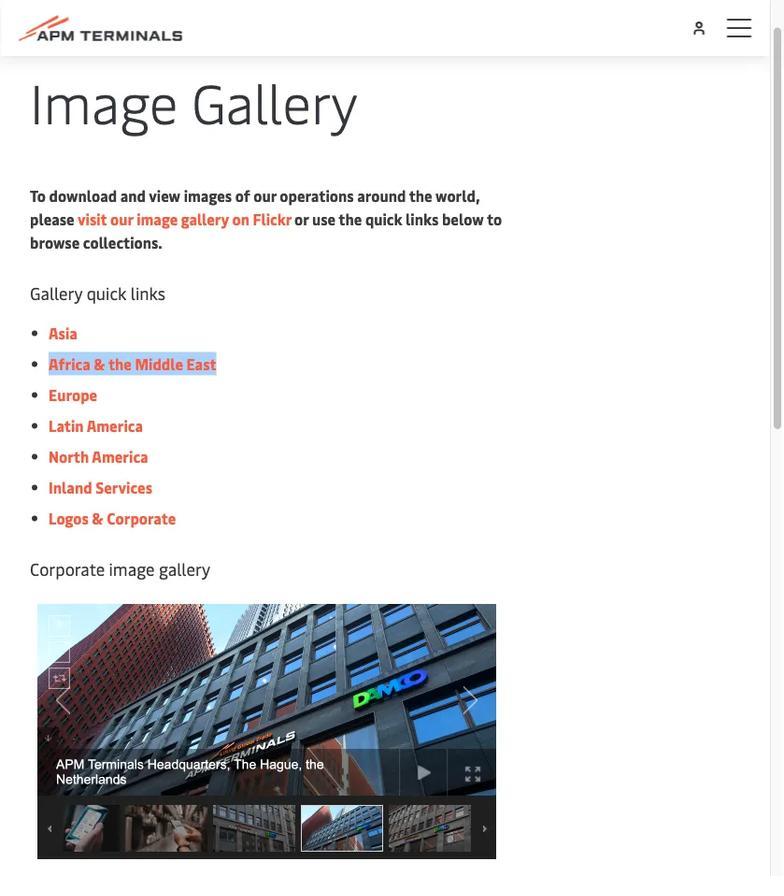 Task type: locate. For each thing, give the bounding box(es) containing it.
africa
[[49, 354, 90, 374]]

our inside to download and view images of our operations around the world, please
[[254, 186, 277, 206]]

quick inside or use the quick links below to browse collections.
[[365, 209, 402, 230]]

inland services
[[49, 477, 152, 497]]

quick down around at the top
[[365, 209, 402, 230]]

1 horizontal spatial quick
[[365, 209, 402, 230]]

europe
[[49, 385, 97, 405]]

visit
[[78, 209, 107, 230]]

0 vertical spatial gallery
[[192, 65, 358, 138]]

links down collections.
[[131, 282, 166, 305]]

our
[[254, 186, 277, 206], [110, 209, 133, 230]]

gallery down 'logos & corporate' link
[[159, 557, 210, 580]]

gallery down images
[[181, 209, 229, 230]]

0 horizontal spatial our
[[110, 209, 133, 230]]

1 vertical spatial the
[[339, 209, 362, 230]]

middle
[[135, 354, 183, 374]]

image down the logos & corporate
[[109, 557, 155, 580]]

image
[[137, 209, 178, 230], [109, 557, 155, 580]]

services
[[96, 477, 152, 497]]

0 vertical spatial our
[[254, 186, 277, 206]]

the
[[409, 186, 433, 206], [339, 209, 362, 230], [108, 354, 132, 374]]

& right africa
[[94, 354, 105, 374]]

0 vertical spatial &
[[94, 354, 105, 374]]

0 horizontal spatial quick
[[87, 282, 127, 305]]

0 vertical spatial quick
[[365, 209, 402, 230]]

america
[[87, 416, 143, 436], [92, 446, 148, 467]]

inland services link
[[49, 477, 152, 497]]

1 horizontal spatial corporate
[[107, 508, 176, 528]]

around
[[357, 186, 406, 206]]

gallery
[[181, 209, 229, 230], [159, 557, 210, 580]]

2 horizontal spatial the
[[409, 186, 433, 206]]

1 vertical spatial gallery
[[30, 282, 83, 305]]

& for the
[[94, 354, 105, 374]]

links inside or use the quick links below to browse collections.
[[406, 209, 439, 230]]

0 horizontal spatial corporate
[[30, 557, 105, 580]]

corporate down logos
[[30, 557, 105, 580]]

world,
[[436, 186, 480, 206]]

image
[[30, 65, 178, 138]]

logos & corporate
[[49, 508, 176, 528]]

quick
[[365, 209, 402, 230], [87, 282, 127, 305]]

home
[[85, 7, 120, 25]]

america up services
[[92, 446, 148, 467]]

our up collections.
[[110, 209, 133, 230]]

latin america link
[[49, 416, 143, 436]]

america for latin america
[[87, 416, 143, 436]]

download
[[49, 186, 117, 206]]

1 vertical spatial america
[[92, 446, 148, 467]]

2 vertical spatial the
[[108, 354, 132, 374]]

1 vertical spatial links
[[131, 282, 166, 305]]

&
[[94, 354, 105, 374], [92, 508, 103, 528]]

0 vertical spatial image
[[137, 209, 178, 230]]

1 horizontal spatial the
[[339, 209, 362, 230]]

the for east
[[108, 354, 132, 374]]

to
[[487, 209, 502, 230]]

quick down collections.
[[87, 282, 127, 305]]

operations
[[280, 186, 354, 206]]

image down view
[[137, 209, 178, 230]]

or
[[295, 209, 309, 230]]

america up north america link
[[87, 416, 143, 436]]

0 horizontal spatial the
[[108, 354, 132, 374]]

inland
[[49, 477, 92, 497]]

images
[[184, 186, 232, 206]]

0 vertical spatial america
[[87, 416, 143, 436]]

the left world,
[[409, 186, 433, 206]]

0 vertical spatial links
[[406, 209, 439, 230]]

the left middle
[[108, 354, 132, 374]]

links left the below
[[406, 209, 439, 230]]

latin
[[49, 416, 84, 436]]

asia
[[49, 323, 77, 343]]

the inside or use the quick links below to browse collections.
[[339, 209, 362, 230]]

collections.
[[83, 233, 162, 253]]

gallery
[[192, 65, 358, 138], [30, 282, 83, 305]]

0 horizontal spatial links
[[131, 282, 166, 305]]

1 horizontal spatial gallery
[[192, 65, 358, 138]]

0 vertical spatial the
[[409, 186, 433, 206]]

1 vertical spatial our
[[110, 209, 133, 230]]

1 vertical spatial &
[[92, 508, 103, 528]]

1 horizontal spatial our
[[254, 186, 277, 206]]

corporate down services
[[107, 508, 176, 528]]

corporate
[[107, 508, 176, 528], [30, 557, 105, 580]]

below
[[442, 209, 484, 230]]

0 vertical spatial corporate
[[107, 508, 176, 528]]

our right the of
[[254, 186, 277, 206]]

to download and view images of our operations around the world, please
[[30, 186, 480, 230]]

links
[[406, 209, 439, 230], [131, 282, 166, 305]]

the right use
[[339, 209, 362, 230]]

america for north america
[[92, 446, 148, 467]]

corporate image gallery
[[30, 557, 210, 580]]

africa & the middle east link
[[49, 354, 217, 374]]

visit our image gallery on flickr link
[[78, 209, 292, 230]]

1 horizontal spatial links
[[406, 209, 439, 230]]

& right logos
[[92, 508, 103, 528]]

view
[[149, 186, 180, 206]]



Task type: vqa. For each thing, say whether or not it's contained in the screenshot.
'impacts'
no



Task type: describe. For each thing, give the bounding box(es) containing it.
visit our image gallery on flickr
[[78, 209, 292, 230]]

and
[[120, 186, 146, 206]]

1 vertical spatial image
[[109, 557, 155, 580]]

0 horizontal spatial gallery
[[30, 282, 83, 305]]

logos & corporate link
[[49, 508, 176, 528]]

or use the quick links below to browse collections.
[[30, 209, 502, 253]]

latin america
[[49, 416, 143, 436]]

on
[[232, 209, 250, 230]]

< global home
[[35, 7, 120, 25]]

global home link
[[44, 7, 120, 25]]

to
[[30, 186, 46, 206]]

north america link
[[49, 446, 148, 467]]

gallery quick links
[[30, 282, 166, 305]]

image gallery
[[30, 65, 358, 138]]

global
[[44, 7, 82, 25]]

north america
[[49, 446, 148, 467]]

1 vertical spatial gallery
[[159, 557, 210, 580]]

the for links
[[339, 209, 362, 230]]

please
[[30, 209, 74, 230]]

1 vertical spatial quick
[[87, 282, 127, 305]]

flickr
[[253, 209, 292, 230]]

browse
[[30, 233, 80, 253]]

africa & the middle east
[[49, 354, 217, 374]]

east
[[187, 354, 217, 374]]

& for corporate
[[92, 508, 103, 528]]

asia link
[[49, 323, 77, 343]]

logos
[[49, 508, 89, 528]]

<
[[35, 7, 41, 25]]

use
[[312, 209, 336, 230]]

of
[[235, 186, 250, 206]]

1 vertical spatial corporate
[[30, 557, 105, 580]]

the inside to download and view images of our operations around the world, please
[[409, 186, 433, 206]]

europe link
[[49, 385, 97, 405]]

0 vertical spatial gallery
[[181, 209, 229, 230]]

north
[[49, 446, 89, 467]]



